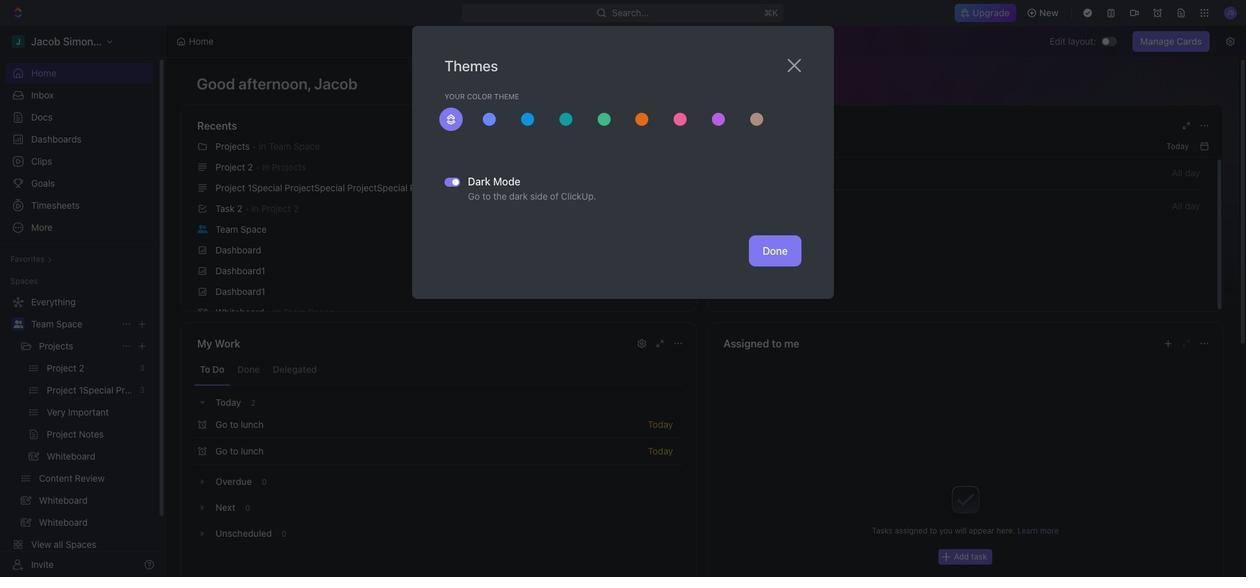 Task type: describe. For each thing, give the bounding box(es) containing it.
sidebar navigation
[[0, 26, 166, 578]]

user group image inside "sidebar" navigation
[[13, 321, 23, 328]]

tree inside "sidebar" navigation
[[5, 292, 153, 578]]

0 vertical spatial user group image
[[197, 225, 208, 233]]



Task type: vqa. For each thing, say whether or not it's contained in the screenshot.
Tree in the Sidebar navigation
yes



Task type: locate. For each thing, give the bounding box(es) containing it.
tree
[[5, 292, 153, 578]]

1 horizontal spatial user group image
[[197, 225, 208, 233]]

1 vertical spatial user group image
[[13, 321, 23, 328]]

tab list
[[195, 354, 683, 386]]

0 horizontal spatial user group image
[[13, 321, 23, 328]]

user group image
[[197, 225, 208, 233], [13, 321, 23, 328]]

dialog
[[412, 26, 834, 299]]



